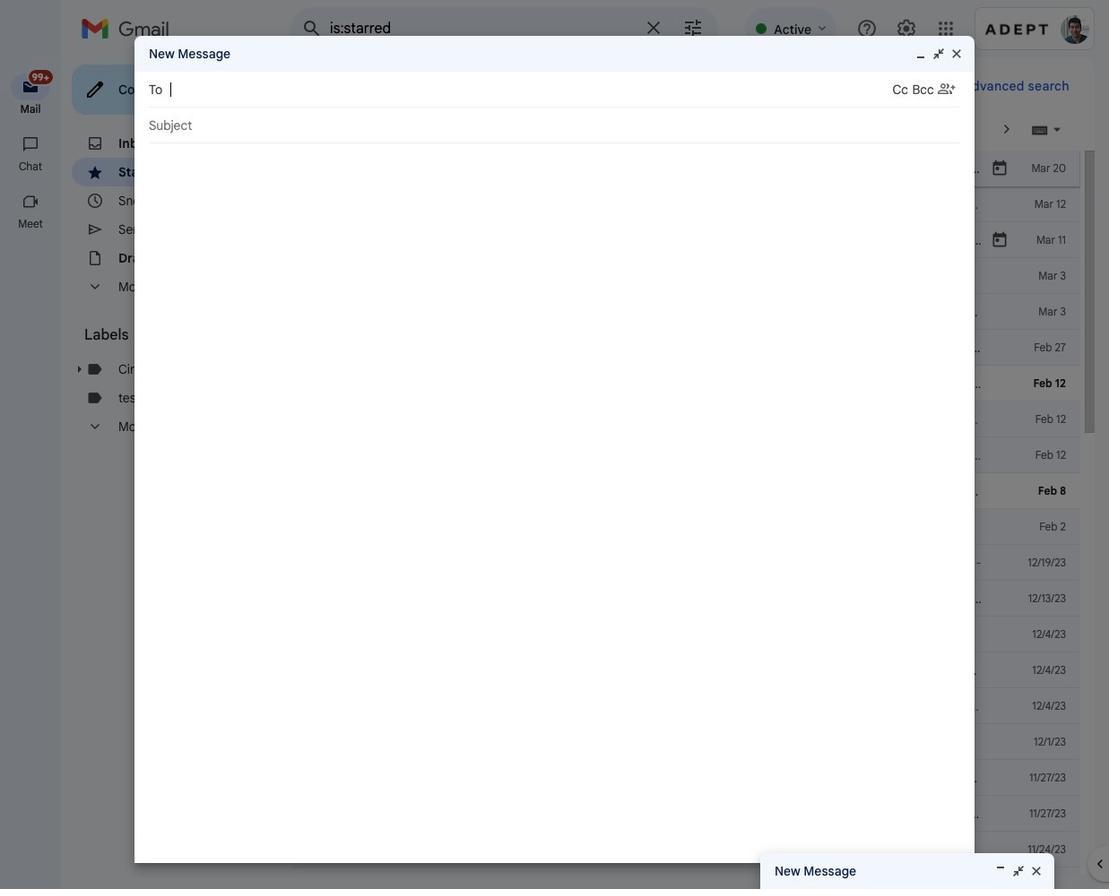 Task type: locate. For each thing, give the bounding box(es) containing it.
4 row from the top
[[291, 258, 1109, 294]]

advanced search options image
[[676, 10, 712, 46]]

gmail image
[[81, 11, 178, 47]]

0 horizontal spatial close image
[[950, 47, 964, 61]]

row
[[291, 151, 1109, 187], [291, 187, 1081, 222], [291, 222, 1109, 258], [291, 258, 1109, 294], [291, 294, 1109, 330], [291, 330, 1081, 366], [291, 366, 1109, 402], [291, 402, 1081, 438], [291, 438, 1081, 474], [291, 474, 1081, 509], [291, 509, 1109, 545], [291, 545, 1081, 581], [291, 581, 1081, 617], [291, 617, 1081, 653], [291, 653, 1109, 689], [291, 689, 1081, 725], [291, 725, 1081, 761], [291, 761, 1096, 796], [291, 796, 1081, 832], [291, 832, 1109, 868], [291, 868, 1081, 890]]

close image for pop out image
[[950, 47, 964, 61]]

close image right pop out image
[[950, 47, 964, 61]]

9 row from the top
[[291, 438, 1081, 474]]

2 row from the top
[[291, 187, 1081, 222]]

11 row from the top
[[291, 509, 1109, 545]]

navigation
[[0, 57, 63, 890]]

minimize image
[[914, 47, 928, 61]]

close image right pop out icon
[[1030, 865, 1044, 879]]

close image
[[950, 47, 964, 61], [1030, 865, 1044, 879]]

10 row from the top
[[291, 474, 1081, 509]]

17 row from the top
[[291, 725, 1081, 761]]

settings image
[[896, 18, 918, 39]]

3 row from the top
[[291, 222, 1109, 258]]

1 vertical spatial close image
[[1030, 865, 1044, 879]]

13 row from the top
[[291, 581, 1081, 617]]

pop out image
[[1012, 865, 1026, 879]]

Search in mail search field
[[291, 7, 719, 50]]

1 horizontal spatial close image
[[1030, 865, 1044, 879]]

21 row from the top
[[291, 868, 1081, 890]]

15 row from the top
[[291, 653, 1109, 689]]

dialog
[[135, 36, 975, 864]]

14 row from the top
[[291, 617, 1081, 653]]

20 row from the top
[[291, 832, 1109, 868]]

0 vertical spatial close image
[[950, 47, 964, 61]]

heading
[[0, 102, 61, 117], [0, 160, 61, 174], [0, 217, 61, 231], [84, 326, 255, 344]]

mail, 839 unread messages image
[[22, 74, 50, 91]]



Task type: vqa. For each thing, say whether or not it's contained in the screenshot.
back
no



Task type: describe. For each thing, give the bounding box(es) containing it.
minimize image
[[994, 865, 1008, 879]]

6 row from the top
[[291, 330, 1081, 366]]

7 row from the top
[[291, 366, 1109, 402]]

clear search image
[[636, 10, 672, 46]]

12 row from the top
[[291, 545, 1081, 581]]

19 row from the top
[[291, 796, 1081, 832]]

Subject field
[[149, 117, 961, 135]]

older image
[[998, 120, 1016, 138]]

18 row from the top
[[291, 761, 1096, 796]]

To recipients text field
[[170, 74, 893, 106]]

close image for pop out icon
[[1030, 865, 1044, 879]]

16 row from the top
[[291, 689, 1081, 725]]

pop out image
[[932, 47, 946, 61]]

5 row from the top
[[291, 294, 1109, 330]]

1 row from the top
[[291, 151, 1109, 187]]

search in mail image
[[296, 13, 328, 45]]

8 row from the top
[[291, 402, 1081, 438]]



